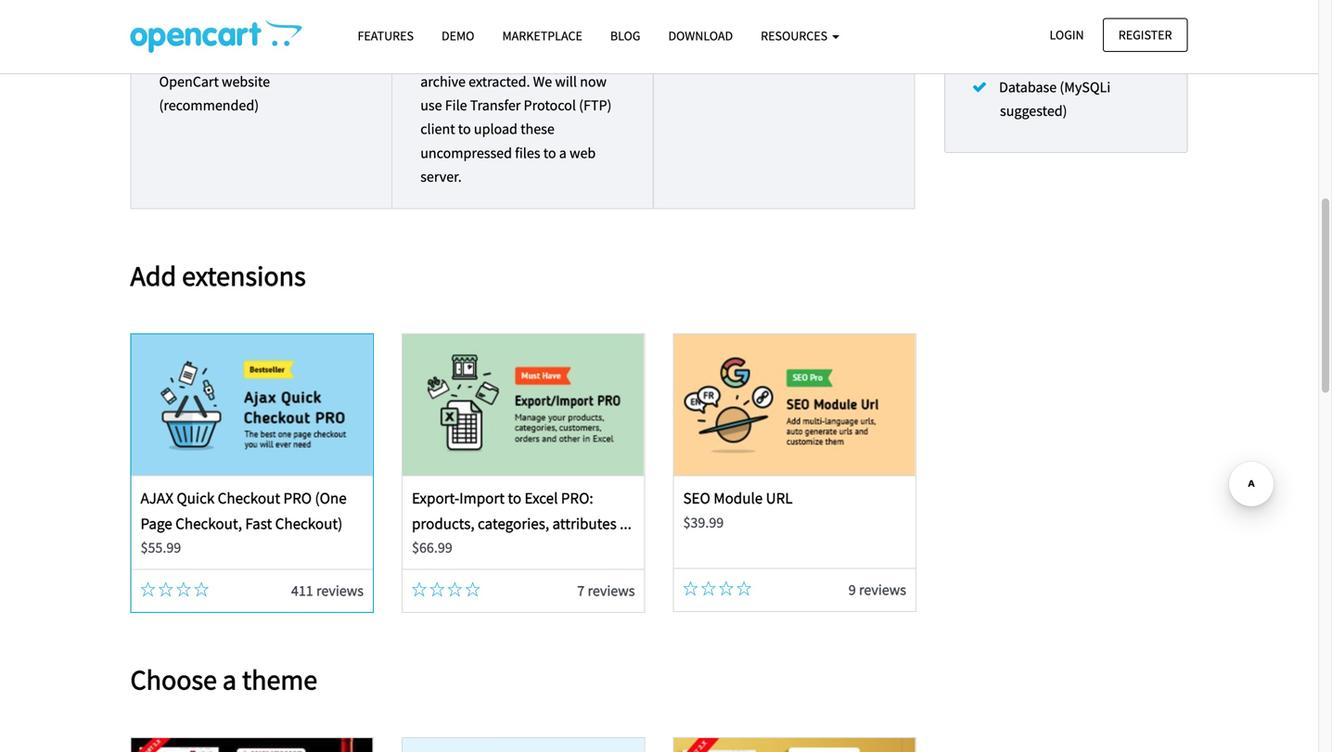 Task type: describe. For each thing, give the bounding box(es) containing it.
the latest version of opencart can be downloaded from the opencart website (recommended)
[[159, 25, 346, 115]]

seo module url link
[[684, 489, 793, 508]]

downloaded
[[203, 49, 281, 67]]

ajax quick checkout pro (one page checkout, fast checkout) link
[[141, 489, 347, 534]]

the
[[159, 25, 183, 43]]

demo
[[442, 27, 475, 44]]

marketplace
[[503, 27, 583, 44]]

demo link
[[428, 19, 489, 52]]

register link
[[1103, 18, 1189, 52]]

products,
[[412, 514, 475, 534]]

(one
[[315, 489, 347, 508]]

blog
[[611, 27, 641, 44]]

theme
[[242, 663, 318, 698]]

ajax
[[141, 489, 174, 508]]

0 horizontal spatial web
[[516, 25, 542, 43]]

export-import to excel pro: products, categories, attributes ... image
[[403, 335, 644, 476]]

add extensions
[[130, 259, 306, 293]]

protocol
[[524, 96, 576, 115]]

checkout,
[[176, 514, 242, 534]]

download
[[669, 27, 733, 44]]

features link
[[344, 19, 428, 52]]

marketplace link
[[489, 19, 597, 52]]

your
[[485, 25, 513, 43]]

(recommended)
[[159, 96, 259, 115]]

will inside the goto the opencart location and it will install automatically.
[[694, 49, 716, 67]]

to right files at the top
[[544, 144, 557, 162]]

opencart inside upload to your web server established and the opencart archive extracted. we will now use file transfer protocol (ftp) client to upload these uncompressed files to a web server.
[[545, 49, 605, 67]]

website
[[222, 72, 270, 91]]

excel
[[525, 489, 558, 508]]

these
[[521, 120, 555, 138]]

add
[[130, 259, 176, 293]]

a inside upload to your web server established and the opencart archive extracted. we will now use file transfer protocol (ftp) client to upload these uncompressed files to a web server.
[[560, 144, 567, 162]]

the inside the goto the opencart location and it will install automatically.
[[715, 25, 735, 43]]

winehub opencart responsive theme (bar, restaurant, club) image
[[132, 739, 373, 753]]

latest
[[186, 25, 220, 43]]

opencart - downloads image
[[130, 19, 302, 53]]

the inside the latest version of opencart can be downloaded from the opencart website (recommended)
[[317, 49, 337, 67]]

goto
[[682, 25, 712, 43]]

pro:
[[561, 489, 594, 508]]

enabled
[[1028, 54, 1079, 73]]

version
[[223, 25, 268, 43]]

php (at least 5.4) curl enabled database (mysqli suggested)
[[1000, 30, 1111, 120]]

7 reviews
[[578, 582, 635, 601]]

choose a theme
[[130, 663, 318, 698]]

checkout)
[[275, 514, 343, 534]]

page
[[141, 514, 172, 534]]

(ftp)
[[579, 96, 612, 115]]

uncompressed
[[421, 144, 512, 162]]

login link
[[1035, 18, 1101, 52]]

(mysqli
[[1060, 78, 1111, 96]]

star light o image for seo module url
[[719, 582, 734, 597]]

extensions
[[182, 259, 306, 293]]

star light o image for ajax quick checkout pro (one page checkout, fast checkout)
[[176, 583, 191, 597]]

and inside the goto the opencart location and it will install automatically.
[[855, 25, 879, 43]]

we
[[533, 72, 552, 91]]

resources link
[[747, 19, 854, 52]]

archive
[[421, 72, 466, 91]]

php
[[1000, 30, 1026, 49]]

suggested)
[[1001, 102, 1068, 120]]

9
[[849, 581, 857, 600]]

files
[[515, 144, 541, 162]]

seo module url $39.99
[[684, 489, 793, 532]]

categories,
[[478, 514, 550, 534]]

seo
[[684, 489, 711, 508]]

411
[[291, 582, 314, 601]]

download link
[[655, 19, 747, 52]]

database
[[1000, 78, 1057, 96]]

transfer
[[470, 96, 521, 115]]



Task type: vqa. For each thing, say whether or not it's contained in the screenshot.
Netherlands
no



Task type: locate. For each thing, give the bounding box(es) containing it.
star light o image
[[684, 582, 698, 597], [701, 582, 716, 597], [141, 583, 155, 597], [158, 583, 173, 597], [194, 583, 209, 597], [412, 583, 427, 597], [430, 583, 445, 597]]

and up extracted.
[[495, 49, 519, 67]]

to inside export-import to excel pro: products, categories, attributes ... $66.99
[[508, 489, 522, 508]]

1 vertical spatial and
[[495, 49, 519, 67]]

and right location at the right top of the page
[[855, 25, 879, 43]]

choose
[[130, 663, 217, 698]]

import
[[460, 489, 505, 508]]

module
[[714, 489, 763, 508]]

goto the opencart location and it will install automatically.
[[682, 25, 879, 67]]

will inside upload to your web server established and the opencart archive extracted. we will now use file transfer protocol (ftp) client to upload these uncompressed files to a web server.
[[555, 72, 577, 91]]

antropy multipurpose theme image
[[403, 739, 644, 753]]

0 vertical spatial and
[[855, 25, 879, 43]]

1 horizontal spatial web
[[570, 144, 596, 162]]

and inside upload to your web server established and the opencart archive extracted. we will now use file transfer protocol (ftp) client to upload these uncompressed files to a web server.
[[495, 49, 519, 67]]

blog link
[[597, 19, 655, 52]]

export-import to excel pro: products, categories, attributes ... $66.99
[[412, 489, 632, 557]]

opencart down server
[[545, 49, 605, 67]]

client
[[421, 120, 455, 138]]

9 reviews
[[849, 581, 907, 600]]

to
[[469, 25, 482, 43], [458, 120, 471, 138], [544, 144, 557, 162], [508, 489, 522, 508]]

export-import to excel pro: products, categories, attributes ... link
[[412, 489, 632, 534]]

of
[[271, 25, 283, 43]]

least
[[1049, 30, 1078, 49]]

reviews
[[859, 581, 907, 600], [316, 582, 364, 601], [588, 582, 635, 601]]

star light o image
[[719, 582, 734, 597], [737, 582, 752, 597], [176, 583, 191, 597], [448, 583, 463, 597], [466, 583, 480, 597]]

1 vertical spatial will
[[555, 72, 577, 91]]

411 reviews
[[291, 582, 364, 601]]

reviews for export-import to excel pro: products, categories, attributes ...
[[588, 582, 635, 601]]

curl
[[1000, 54, 1025, 73]]

it
[[682, 49, 691, 67]]

0 horizontal spatial the
[[317, 49, 337, 67]]

star light o image down $55.99 on the left of page
[[176, 583, 191, 597]]

1 horizontal spatial and
[[855, 25, 879, 43]]

features
[[358, 27, 414, 44]]

a right files at the top
[[560, 144, 567, 162]]

export-
[[412, 489, 460, 508]]

checkout
[[218, 489, 280, 508]]

0 horizontal spatial and
[[495, 49, 519, 67]]

opencart down be
[[159, 72, 219, 91]]

$55.99
[[141, 539, 181, 557]]

pro
[[284, 489, 312, 508]]

ajax quick checkout pro (one page checkout, fast checkout) $55.99
[[141, 489, 347, 557]]

server
[[545, 25, 583, 43]]

reviews right 411
[[316, 582, 364, 601]]

a
[[560, 144, 567, 162], [223, 663, 237, 698]]

star light o image down products,
[[466, 583, 480, 597]]

now
[[580, 72, 607, 91]]

star light o image for export-import to excel pro: products, categories, attributes ...
[[448, 583, 463, 597]]

a left theme
[[223, 663, 237, 698]]

1 horizontal spatial reviews
[[588, 582, 635, 601]]

reviews right 9
[[859, 581, 907, 600]]

the up the 'install'
[[715, 25, 735, 43]]

0 vertical spatial will
[[694, 49, 716, 67]]

opencart inside the goto the opencart location and it will install automatically.
[[738, 25, 798, 43]]

url
[[766, 489, 793, 508]]

server.
[[421, 167, 462, 186]]

register
[[1119, 26, 1173, 43]]

will right the it
[[694, 49, 716, 67]]

from
[[284, 49, 314, 67]]

0 vertical spatial web
[[516, 25, 542, 43]]

7
[[578, 582, 585, 601]]

upload
[[421, 25, 466, 43]]

web right the your
[[516, 25, 542, 43]]

the inside upload to your web server established and the opencart archive extracted. we will now use file transfer protocol (ftp) client to upload these uncompressed files to a web server.
[[522, 49, 542, 67]]

to up categories,
[[508, 489, 522, 508]]

the down marketplace
[[522, 49, 542, 67]]

location
[[801, 25, 852, 43]]

attributes
[[553, 514, 617, 534]]

fast
[[245, 514, 272, 534]]

to left the your
[[469, 25, 482, 43]]

quick
[[177, 489, 215, 508]]

web down (ftp)
[[570, 144, 596, 162]]

0 horizontal spatial will
[[555, 72, 577, 91]]

ajax quick checkout pro (one page checkout, fast checkout) image
[[132, 335, 373, 476]]

resources
[[761, 27, 831, 44]]

reviews for ajax quick checkout pro (one page checkout, fast checkout)
[[316, 582, 364, 601]]

1 horizontal spatial a
[[560, 144, 567, 162]]

0 horizontal spatial a
[[223, 663, 237, 698]]

star light o image down $39.99
[[719, 582, 734, 597]]

1 vertical spatial web
[[570, 144, 596, 162]]

tobis furniture ecommrce opencart website template image
[[675, 739, 916, 753]]

opencart up the from in the top left of the page
[[286, 25, 346, 43]]

login
[[1050, 26, 1085, 43]]

...
[[620, 514, 632, 534]]

2 horizontal spatial reviews
[[859, 581, 907, 600]]

(at
[[1029, 30, 1046, 49]]

install
[[719, 49, 756, 67]]

seo module url image
[[675, 335, 916, 476]]

0 horizontal spatial reviews
[[316, 582, 364, 601]]

$66.99
[[412, 539, 453, 557]]

5.4)
[[1081, 30, 1104, 49]]

be
[[184, 49, 200, 67]]

use
[[421, 96, 442, 115]]

upload
[[474, 120, 518, 138]]

reviews for seo module url
[[859, 581, 907, 600]]

0 vertical spatial a
[[560, 144, 567, 162]]

1 horizontal spatial will
[[694, 49, 716, 67]]

upload to your web server established and the opencart archive extracted. we will now use file transfer protocol (ftp) client to upload these uncompressed files to a web server.
[[421, 25, 612, 186]]

1 vertical spatial a
[[223, 663, 237, 698]]

$39.99
[[684, 514, 724, 532]]

1 horizontal spatial the
[[522, 49, 542, 67]]

automatically.
[[759, 49, 848, 67]]

will
[[694, 49, 716, 67], [555, 72, 577, 91]]

file
[[445, 96, 467, 115]]

will right we
[[555, 72, 577, 91]]

and
[[855, 25, 879, 43], [495, 49, 519, 67]]

opencart up the 'install'
[[738, 25, 798, 43]]

established
[[421, 49, 492, 67]]

star light o image down $66.99
[[448, 583, 463, 597]]

reviews right 7 at the left
[[588, 582, 635, 601]]

2 horizontal spatial the
[[715, 25, 735, 43]]

to up uncompressed
[[458, 120, 471, 138]]

extracted.
[[469, 72, 530, 91]]

star light o image down seo module url $39.99
[[737, 582, 752, 597]]

the right the from in the top left of the page
[[317, 49, 337, 67]]

opencart
[[286, 25, 346, 43], [738, 25, 798, 43], [545, 49, 605, 67], [159, 72, 219, 91]]



